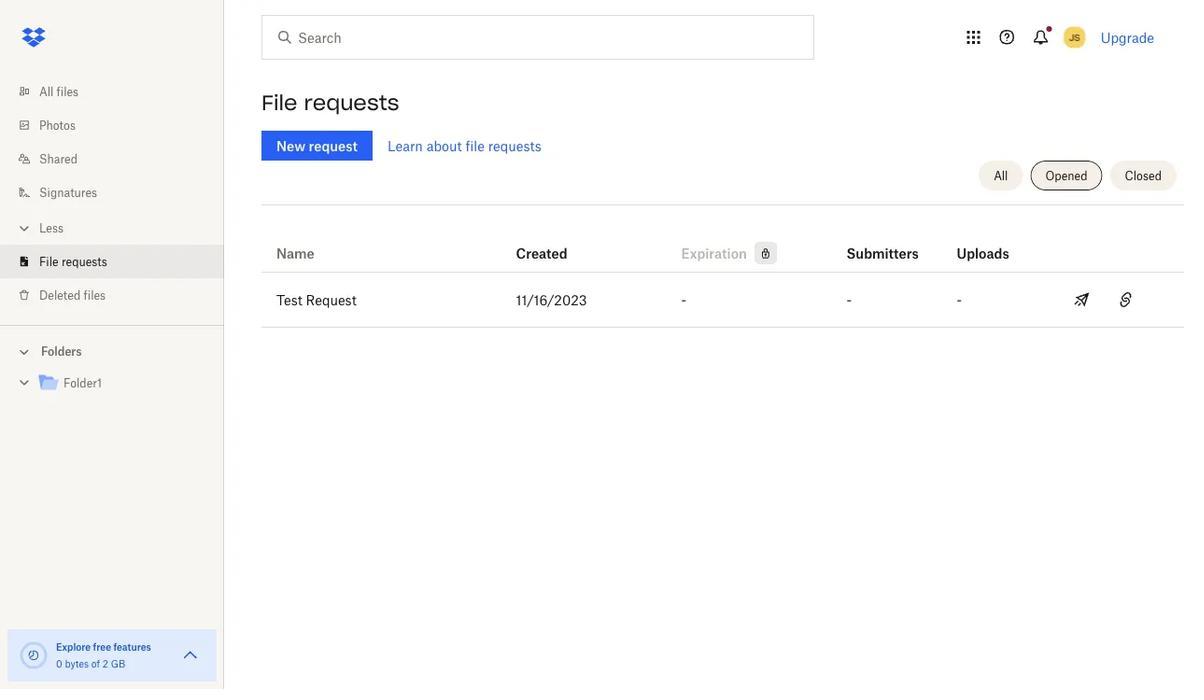 Task type: vqa. For each thing, say whether or not it's contained in the screenshot.
Send email icon
yes



Task type: locate. For each thing, give the bounding box(es) containing it.
requests inside file requests link
[[62, 255, 107, 269]]

2
[[103, 658, 108, 670]]

deleted
[[39, 288, 81, 302]]

features
[[113, 641, 151, 653]]

photos link
[[15, 108, 224, 142]]

file
[[262, 90, 297, 116], [39, 255, 59, 269]]

cell
[[1140, 273, 1184, 327]]

requests right file
[[488, 138, 542, 154]]

0 horizontal spatial file requests
[[39, 255, 107, 269]]

row
[[262, 212, 1184, 273], [262, 273, 1184, 328]]

0 vertical spatial files
[[57, 85, 79, 99]]

js button
[[1060, 22, 1090, 52]]

all up photos
[[39, 85, 54, 99]]

1 vertical spatial files
[[84, 288, 106, 302]]

folder1 link
[[37, 371, 209, 397]]

pro trial element
[[747, 242, 777, 264]]

files inside all files 'link'
[[57, 85, 79, 99]]

all inside all files 'link'
[[39, 85, 54, 99]]

signatures
[[39, 185, 97, 199]]

opened
[[1046, 169, 1088, 183]]

2 row from the top
[[262, 273, 1184, 328]]

0 vertical spatial file
[[262, 90, 297, 116]]

1 vertical spatial file requests
[[39, 255, 107, 269]]

file
[[466, 138, 485, 154]]

column header
[[847, 220, 921, 264], [957, 220, 1032, 264]]

folders
[[41, 345, 82, 359]]

all left opened button
[[994, 169, 1008, 183]]

0 vertical spatial requests
[[304, 90, 399, 116]]

file requests
[[262, 90, 399, 116], [39, 255, 107, 269]]

signatures link
[[15, 176, 224, 209]]

0 horizontal spatial file
[[39, 255, 59, 269]]

upgrade
[[1101, 29, 1155, 45]]

files up photos
[[57, 85, 79, 99]]

0 vertical spatial all
[[39, 85, 54, 99]]

copy link image
[[1115, 289, 1137, 311]]

requests
[[304, 90, 399, 116], [488, 138, 542, 154], [62, 255, 107, 269]]

file down less
[[39, 255, 59, 269]]

all button
[[979, 161, 1023, 191]]

1 vertical spatial file
[[39, 255, 59, 269]]

file requests up deleted files
[[39, 255, 107, 269]]

files for all files
[[57, 85, 79, 99]]

of
[[91, 658, 100, 670]]

name
[[276, 245, 315, 261]]

deleted files
[[39, 288, 106, 302]]

0 horizontal spatial column header
[[847, 220, 921, 264]]

all
[[39, 85, 54, 99], [994, 169, 1008, 183]]

Search in folder "Dropbox" text field
[[298, 27, 775, 48]]

send email image
[[1071, 289, 1093, 311]]

row containing name
[[262, 212, 1184, 273]]

0 horizontal spatial all
[[39, 85, 54, 99]]

list
[[0, 64, 224, 325]]

requests up request
[[304, 90, 399, 116]]

1 vertical spatial requests
[[488, 138, 542, 154]]

1 vertical spatial all
[[994, 169, 1008, 183]]

0 horizontal spatial -
[[681, 292, 687, 308]]

2 - from the left
[[847, 292, 852, 308]]

test
[[276, 292, 302, 308]]

learn
[[388, 138, 423, 154]]

table
[[262, 212, 1184, 328]]

0 horizontal spatial files
[[57, 85, 79, 99]]

photos
[[39, 118, 76, 132]]

all for all files
[[39, 85, 54, 99]]

file requests up request
[[262, 90, 399, 116]]

0
[[56, 658, 62, 670]]

1 horizontal spatial -
[[847, 292, 852, 308]]

1 horizontal spatial files
[[84, 288, 106, 302]]

files inside the deleted files link
[[84, 288, 106, 302]]

1 horizontal spatial file requests
[[262, 90, 399, 116]]

all files link
[[15, 75, 224, 108]]

created button
[[516, 242, 568, 264]]

explore
[[56, 641, 91, 653]]

file requests link
[[15, 245, 224, 278]]

2 horizontal spatial -
[[957, 292, 962, 308]]

files
[[57, 85, 79, 99], [84, 288, 106, 302]]

0 horizontal spatial requests
[[62, 255, 107, 269]]

row containing test request
[[262, 273, 1184, 328]]

2 vertical spatial requests
[[62, 255, 107, 269]]

file inside list item
[[39, 255, 59, 269]]

bytes
[[65, 658, 89, 670]]

shared
[[39, 152, 78, 166]]

list containing all files
[[0, 64, 224, 325]]

files right deleted
[[84, 288, 106, 302]]

all inside all button
[[994, 169, 1008, 183]]

requests up deleted files
[[62, 255, 107, 269]]

closed
[[1125, 169, 1162, 183]]

1 horizontal spatial all
[[994, 169, 1008, 183]]

-
[[681, 292, 687, 308], [847, 292, 852, 308], [957, 292, 962, 308]]

1 horizontal spatial column header
[[957, 220, 1032, 264]]

file up new at the left
[[262, 90, 297, 116]]

learn about file requests
[[388, 138, 542, 154]]

all for all
[[994, 169, 1008, 183]]

2 column header from the left
[[957, 220, 1032, 264]]

quota usage element
[[19, 641, 49, 671]]

1 row from the top
[[262, 212, 1184, 273]]



Task type: describe. For each thing, give the bounding box(es) containing it.
less image
[[15, 219, 34, 238]]

gb
[[111, 658, 125, 670]]

deleted files link
[[15, 278, 224, 312]]

1 horizontal spatial requests
[[304, 90, 399, 116]]

1 column header from the left
[[847, 220, 921, 264]]

1 horizontal spatial file
[[262, 90, 297, 116]]

2 horizontal spatial requests
[[488, 138, 542, 154]]

closed button
[[1110, 161, 1177, 191]]

folder1
[[64, 376, 102, 390]]

upgrade link
[[1101, 29, 1155, 45]]

request
[[306, 292, 357, 308]]

request
[[309, 138, 358, 154]]

opened button
[[1031, 161, 1103, 191]]

about
[[427, 138, 462, 154]]

new request
[[277, 138, 358, 154]]

all files
[[39, 85, 79, 99]]

folders button
[[0, 337, 224, 365]]

explore free features 0 bytes of 2 gb
[[56, 641, 151, 670]]

dropbox image
[[15, 19, 52, 56]]

new
[[277, 138, 306, 154]]

files for deleted files
[[84, 288, 106, 302]]

learn about file requests link
[[388, 138, 542, 154]]

less
[[39, 221, 64, 235]]

new request button
[[262, 131, 373, 161]]

js
[[1069, 31, 1080, 43]]

test request
[[276, 292, 357, 308]]

shared link
[[15, 142, 224, 176]]

created
[[516, 245, 568, 261]]

3 - from the left
[[957, 292, 962, 308]]

file requests inside list item
[[39, 255, 107, 269]]

file requests list item
[[0, 245, 224, 278]]

free
[[93, 641, 111, 653]]

1 - from the left
[[681, 292, 687, 308]]

0 vertical spatial file requests
[[262, 90, 399, 116]]

11/16/2023
[[516, 292, 587, 308]]

table containing name
[[262, 212, 1184, 328]]



